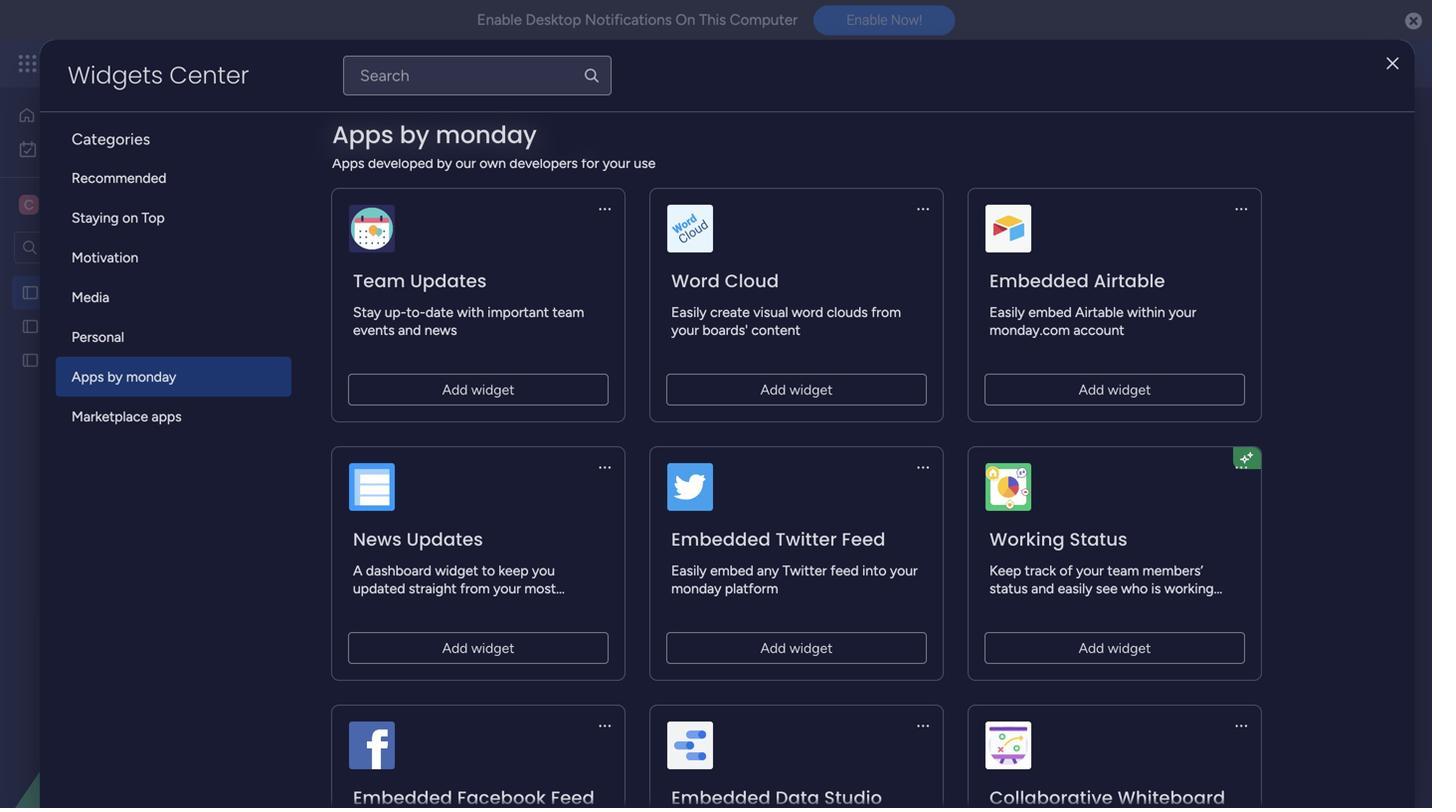 Task type: locate. For each thing, give the bounding box(es) containing it.
status
[[1070, 527, 1128, 553]]

add widget button for working status
[[985, 633, 1246, 665]]

redesign
[[171, 352, 225, 369]]

widget right 10
[[790, 382, 833, 399]]

1 vertical spatial team
[[353, 269, 406, 294]]

1 horizontal spatial team
[[1108, 563, 1140, 580]]

add widget
[[442, 382, 515, 399], [761, 382, 833, 399], [1079, 382, 1152, 399], [442, 640, 515, 657], [761, 640, 833, 657], [1079, 640, 1152, 657]]

see
[[348, 55, 372, 72]]

apps by monday up 'our'
[[332, 118, 537, 152]]

angle down image
[[393, 241, 402, 255]]

0 vertical spatial of
[[500, 151, 513, 168]]

0 horizontal spatial digital
[[47, 285, 86, 302]]

easily inside embedded airtable easily embed airtable within your monday.com account
[[990, 304, 1026, 321]]

staying
[[72, 209, 119, 226]]

easily up monday.com
[[990, 304, 1026, 321]]

monday inside option
[[126, 369, 176, 386]]

within
[[1128, 304, 1166, 321]]

categories
[[72, 130, 150, 149]]

twitter up any
[[776, 527, 837, 553]]

workspace image
[[19, 194, 39, 216]]

Search field
[[576, 234, 636, 262]]

1 horizontal spatial team
[[428, 187, 462, 203]]

work inside option
[[68, 141, 99, 158]]

personal
[[72, 329, 124, 346]]

assets
[[111, 196, 157, 214]]

creative up website
[[47, 318, 99, 335]]

dialog
[[40, 40, 1415, 809]]

and inside the team updates stay up-to-date with important team events and news
[[398, 322, 421, 339]]

categories list box
[[56, 112, 307, 437]]

by
[[400, 118, 430, 152], [400, 119, 430, 153], [437, 155, 452, 172], [107, 369, 123, 386]]

monday inside apps by monday apps developed by our own developers for your use
[[436, 119, 537, 153]]

creative assets
[[46, 196, 157, 214]]

team inside team workload "button"
[[428, 187, 462, 203]]

add widget button for embedded twitter feed
[[667, 633, 927, 665]]

1 vertical spatial creative
[[47, 318, 99, 335]]

of right package
[[500, 151, 513, 168]]

0 vertical spatial workload
[[465, 187, 524, 203]]

monday inside embedded twitter feed easily embed any twitter feed into your monday platform
[[672, 581, 722, 598]]

1 horizontal spatial embed
[[1029, 304, 1072, 321]]

add for word cloud
[[761, 382, 786, 399]]

see plans button
[[321, 49, 417, 79]]

workspace selection element
[[19, 193, 160, 217]]

work up "categories" heading
[[161, 52, 197, 75]]

2 horizontal spatial from
[[990, 599, 1020, 615]]

1 vertical spatial and
[[1032, 581, 1055, 598]]

add for team updates
[[442, 382, 468, 399]]

0 horizontal spatial digital asset management (dam)
[[47, 285, 252, 302]]

files view
[[824, 187, 887, 203]]

1 vertical spatial (dam)
[[212, 285, 252, 302]]

team up stay
[[353, 269, 406, 294]]

create
[[711, 304, 750, 321]]

news down date
[[425, 322, 457, 339]]

menu image right view
[[915, 201, 931, 217]]

- for w7   12 - 18
[[413, 389, 418, 402]]

digital up more
[[302, 103, 402, 147]]

enable now!
[[847, 12, 923, 28]]

home option
[[12, 100, 242, 131]]

add widget down platform
[[761, 640, 833, 657]]

media
[[72, 289, 110, 306]]

widget for word cloud
[[790, 382, 833, 399]]

asset right new
[[342, 240, 375, 256]]

widget up straight
[[435, 563, 479, 580]]

table
[[366, 187, 398, 203]]

files view button
[[809, 179, 902, 211]]

content
[[752, 322, 801, 339]]

my work
[[46, 141, 99, 158]]

5
[[285, 389, 291, 402]]

0 vertical spatial work
[[161, 52, 197, 75]]

updates inside the team updates stay up-to-date with important team events and news
[[410, 269, 487, 294]]

public board image
[[21, 284, 40, 302]]

- right 4
[[769, 389, 773, 402]]

workload inside "button"
[[465, 187, 524, 203]]

embed up monday.com
[[1029, 304, 1072, 321]]

0 horizontal spatial (dam)
[[212, 285, 252, 302]]

team right important
[[553, 304, 585, 321]]

airtable up within in the right of the page
[[1094, 269, 1166, 294]]

work for my
[[68, 141, 99, 158]]

this
[[418, 151, 441, 168]]

add widget right 'w10'
[[761, 382, 833, 399]]

widget down who at the right of the page
[[1108, 640, 1152, 657]]

search image
[[583, 67, 601, 85]]

0 horizontal spatial team
[[353, 269, 406, 294]]

4
[[759, 389, 766, 402]]

from down status on the right bottom of the page
[[990, 599, 1020, 615]]

enable for enable now!
[[847, 12, 888, 28]]

easily left any
[[672, 563, 707, 580]]

no
[[546, 675, 565, 692]]

asset up package
[[410, 103, 494, 147]]

on
[[122, 209, 138, 226]]

Chart field
[[887, 309, 948, 335]]

stay
[[353, 304, 381, 321]]

online docs button
[[704, 179, 809, 211]]

easily inside word cloud easily create visual word clouds from your boards' content
[[672, 304, 707, 321]]

add right 'w10'
[[761, 382, 786, 399]]

dialog containing widgets center
[[40, 40, 1415, 809]]

here:
[[582, 151, 614, 168]]

team workload
[[428, 187, 524, 203]]

package
[[444, 151, 496, 168]]

add widget for embedded twitter feed
[[761, 640, 833, 657]]

team down 'our'
[[428, 187, 462, 203]]

1 vertical spatial digital asset management (dam)
[[47, 285, 252, 302]]

add widget down the sources
[[442, 640, 515, 657]]

0 horizontal spatial asset
[[90, 285, 123, 302]]

1 horizontal spatial asset
[[342, 240, 375, 256]]

news updates a dashboard widget to keep you updated straight from your most trusted news sources
[[353, 527, 556, 615]]

visual
[[754, 304, 789, 321]]

main table button
[[302, 179, 413, 211]]

embed up platform
[[711, 563, 754, 580]]

widget for news updates
[[471, 640, 515, 657]]

my work option
[[12, 133, 242, 165]]

airtable
[[1094, 269, 1166, 294], [1076, 304, 1124, 321]]

add right 18
[[442, 382, 468, 399]]

your right within in the right of the page
[[1169, 304, 1197, 321]]

recommended option
[[56, 158, 292, 198]]

(dam) down "motivation" option
[[212, 285, 252, 302]]

w7
[[381, 389, 397, 402]]

add widget button for word cloud
[[667, 374, 927, 406]]

enable inside button
[[847, 12, 888, 28]]

1 vertical spatial embedded
[[672, 527, 771, 553]]

public board image left website
[[21, 351, 40, 370]]

2 enable from the left
[[847, 12, 888, 28]]

media option
[[56, 278, 292, 317]]

2 horizontal spatial asset
[[410, 103, 494, 147]]

-
[[294, 389, 298, 402], [413, 389, 418, 402], [531, 389, 536, 402], [664, 389, 668, 402], [769, 389, 773, 402]]

team updates stay up-to-date with important team events and news
[[353, 269, 585, 339]]

0 vertical spatial and
[[398, 322, 421, 339]]

team for workload
[[428, 187, 462, 203]]

0 vertical spatial creative
[[46, 196, 108, 214]]

1 horizontal spatial digital asset management (dam)
[[302, 103, 830, 147]]

0 vertical spatial apps by monday
[[332, 118, 537, 152]]

digital
[[302, 103, 402, 147], [47, 285, 86, 302]]

your
[[603, 155, 631, 172], [1169, 304, 1197, 321], [672, 322, 699, 339], [890, 563, 918, 580], [1077, 563, 1105, 580], [494, 581, 521, 598]]

workload
[[465, 187, 524, 203], [330, 309, 418, 334]]

important
[[488, 304, 549, 321]]

widget inside news updates a dashboard widget to keep you updated straight from your most trusted news sources
[[435, 563, 479, 580]]

learn
[[304, 151, 339, 168]]

0 vertical spatial airtable
[[1094, 269, 1166, 294]]

easily down "word"
[[672, 304, 707, 321]]

own
[[480, 155, 506, 172]]

widget down the sources
[[471, 640, 515, 657]]

1 - from the left
[[294, 389, 298, 402]]

this
[[699, 11, 726, 29]]

easily
[[672, 304, 707, 321], [990, 304, 1026, 321], [672, 563, 707, 580]]

public board image
[[21, 317, 40, 336], [21, 351, 40, 370]]

Search in workspace field
[[42, 236, 166, 259]]

motivation option
[[56, 238, 292, 278]]

news inside news updates a dashboard widget to keep you updated straight from your most trusted news sources
[[402, 599, 435, 615]]

v2 collapse down image
[[312, 363, 330, 376]]

embed inside embedded twitter feed easily embed any twitter feed into your monday platform
[[711, 563, 754, 580]]

0 horizontal spatial work
[[68, 141, 99, 158]]

widget down feed
[[790, 640, 833, 657]]

(dam) up "docs"
[[728, 103, 830, 147]]

embedded up monday.com
[[990, 269, 1090, 294]]

None search field
[[343, 56, 612, 96]]

updates up date
[[410, 269, 487, 294]]

marketplace
[[72, 408, 148, 425]]

your down keep
[[494, 581, 521, 598]]

digital asset management (dam) up requests
[[47, 285, 252, 302]]

w8   19 - 25
[[498, 389, 551, 402]]

updates inside news updates a dashboard widget to keep you updated straight from your most trusted news sources
[[407, 527, 483, 553]]

0 vertical spatial from
[[872, 304, 902, 321]]

digital asset management (dam) up learn more about this package of templates here: https://youtu.be/9x6_kyyrn_e
[[302, 103, 830, 147]]

1 vertical spatial team
[[1108, 563, 1140, 580]]

apps by monday inside option
[[72, 369, 176, 386]]

0 vertical spatial (dam)
[[728, 103, 830, 147]]

0 horizontal spatial from
[[460, 581, 490, 598]]

1 horizontal spatial of
[[1060, 563, 1073, 580]]

2 public board image from the top
[[21, 351, 40, 370]]

new asset
[[309, 240, 375, 256]]

w8
[[498, 389, 515, 402]]

widget down the account in the right top of the page
[[1108, 382, 1152, 399]]

track
[[1025, 563, 1057, 580]]

1 vertical spatial updates
[[407, 527, 483, 553]]

5 - from the left
[[769, 389, 773, 402]]

updates for news updates
[[407, 527, 483, 553]]

embedded up any
[[672, 527, 771, 553]]

1 public board image from the top
[[21, 317, 40, 336]]

w10
[[735, 389, 757, 402]]

1 horizontal spatial and
[[1032, 581, 1055, 598]]

2 vertical spatial from
[[990, 599, 1020, 615]]

w7   12 - 18
[[381, 389, 431, 402]]

enable for enable desktop notifications on this computer
[[477, 11, 522, 29]]

1 horizontal spatial enable
[[847, 12, 888, 28]]

1 vertical spatial public board image
[[21, 351, 40, 370]]

public board image down public board image
[[21, 317, 40, 336]]

Battery field
[[606, 739, 682, 765]]

add widget button
[[348, 374, 609, 406], [667, 374, 927, 406], [985, 374, 1246, 406], [348, 633, 609, 665], [667, 633, 927, 665], [985, 633, 1246, 665]]

0 vertical spatial team
[[553, 304, 585, 321]]

0 vertical spatial menu image
[[915, 201, 931, 217]]

select product image
[[18, 54, 38, 74]]

add down the sources
[[442, 640, 468, 657]]

0 vertical spatial embedded
[[990, 269, 1090, 294]]

embedded inside embedded twitter feed easily embed any twitter feed into your monday platform
[[672, 527, 771, 553]]

2 vertical spatial menu image
[[597, 718, 613, 734]]

enable
[[477, 11, 522, 29], [847, 12, 888, 28]]

0 vertical spatial news
[[425, 322, 457, 339]]

categories heading
[[56, 112, 292, 158]]

of inside the 'working status keep track of your team members' status and easily see who is working from where'
[[1060, 563, 1073, 580]]

updated
[[353, 581, 406, 598]]

1 horizontal spatial embedded
[[990, 269, 1090, 294]]

lottie animation element
[[0, 608, 254, 809]]

airtable up the account in the right top of the page
[[1076, 304, 1124, 321]]

0 vertical spatial asset
[[410, 103, 494, 147]]

0 horizontal spatial and
[[398, 322, 421, 339]]

news down straight
[[402, 599, 435, 615]]

updates for team updates
[[410, 269, 487, 294]]

creative right workspace icon
[[46, 196, 108, 214]]

menu image
[[915, 201, 931, 217], [597, 460, 613, 476], [597, 718, 613, 734]]

- right 5
[[294, 389, 298, 402]]

1 vertical spatial of
[[1060, 563, 1073, 580]]

0 horizontal spatial team
[[553, 304, 585, 321]]

team up who at the right of the page
[[1108, 563, 1140, 580]]

collaborative
[[554, 187, 636, 203]]

- right 19 at left top
[[531, 389, 536, 402]]

option
[[0, 275, 254, 279]]

0 horizontal spatial enable
[[477, 11, 522, 29]]

updates up straight
[[407, 527, 483, 553]]

25
[[538, 389, 551, 402]]

team inside the team updates stay up-to-date with important team events and news
[[353, 269, 406, 294]]

add widget for news updates
[[442, 640, 515, 657]]

2 vertical spatial management
[[126, 285, 208, 302]]

today
[[632, 313, 670, 330]]

team inside the 'working status keep track of your team members' status and easily see who is working from where'
[[1108, 563, 1140, 580]]

add widget button for embedded airtable
[[985, 374, 1246, 406]]

digital right public board image
[[47, 285, 86, 302]]

team workload button
[[413, 179, 539, 211]]

widget left 19 at left top
[[471, 382, 515, 399]]

homepage
[[101, 352, 168, 369]]

from up the sources
[[460, 581, 490, 598]]

menu image for cloud
[[915, 201, 931, 217]]

0 vertical spatial digital
[[302, 103, 402, 147]]

1 horizontal spatial digital
[[302, 103, 402, 147]]

- right 12
[[413, 389, 418, 402]]

public board image for creative requests
[[21, 317, 40, 336]]

1 horizontal spatial workload
[[465, 187, 524, 203]]

straight
[[409, 581, 457, 598]]

john smith image
[[1377, 48, 1409, 80]]

1 vertical spatial work
[[68, 141, 99, 158]]

and up where on the bottom of page
[[1032, 581, 1055, 598]]

menu image up battery
[[597, 718, 613, 734]]

1 vertical spatial apps by monday
[[72, 369, 176, 386]]

apps by monday
[[332, 118, 537, 152], [72, 369, 176, 386]]

add down see
[[1079, 640, 1105, 657]]

digital asset management (dam)
[[302, 103, 830, 147], [47, 285, 252, 302]]

trusted
[[353, 599, 398, 615]]

add widget for embedded airtable
[[1079, 382, 1152, 399]]

1 horizontal spatial apps by monday
[[332, 118, 537, 152]]

1 vertical spatial news
[[402, 599, 435, 615]]

members'
[[1143, 563, 1204, 580]]

your up easily
[[1077, 563, 1105, 580]]

1 horizontal spatial work
[[161, 52, 197, 75]]

enable left desktop
[[477, 11, 522, 29]]

0 vertical spatial twitter
[[776, 527, 837, 553]]

and down to-
[[398, 322, 421, 339]]

feb
[[628, 389, 646, 402]]

word cloud easily create visual word clouds from your boards' content
[[672, 269, 902, 339]]

0 horizontal spatial workload
[[330, 309, 418, 334]]

embedded inside embedded airtable easily embed airtable within your monday.com account
[[990, 269, 1090, 294]]

asset up creative requests
[[90, 285, 123, 302]]

- left '3'
[[664, 389, 668, 402]]

value
[[568, 675, 603, 692]]

easily for word cloud
[[672, 304, 707, 321]]

numbers
[[330, 739, 414, 764]]

1 enable from the left
[[477, 11, 522, 29]]

easily
[[1058, 581, 1093, 598]]

more
[[342, 151, 375, 168]]

widget for working status
[[1108, 640, 1152, 657]]

workload inside field
[[330, 309, 418, 334]]

4 - from the left
[[664, 389, 668, 402]]

1 vertical spatial embed
[[711, 563, 754, 580]]

creative requests
[[47, 318, 157, 335]]

1 vertical spatial menu image
[[597, 460, 613, 476]]

clouds
[[827, 304, 868, 321]]

creative inside workspace selection element
[[46, 196, 108, 214]]

menu image down w9 at left
[[597, 460, 613, 476]]

0 vertical spatial updates
[[410, 269, 487, 294]]

0 vertical spatial embed
[[1029, 304, 1072, 321]]

menu image
[[597, 201, 613, 217], [1234, 201, 1250, 217], [915, 460, 931, 476], [1234, 460, 1250, 476], [915, 718, 931, 734], [1234, 718, 1250, 734]]

twitter right any
[[783, 563, 827, 580]]

list box
[[0, 272, 254, 646]]

1 vertical spatial airtable
[[1076, 304, 1124, 321]]

your right for
[[603, 155, 631, 172]]

0 horizontal spatial embed
[[711, 563, 754, 580]]

add widget down the account in the right top of the page
[[1079, 382, 1152, 399]]

apps by monday up marketplace apps on the left of the page
[[72, 369, 176, 386]]

embedded for embedded twitter feed
[[672, 527, 771, 553]]

asset
[[410, 103, 494, 147], [342, 240, 375, 256], [90, 285, 123, 302]]

2 - from the left
[[413, 389, 418, 402]]

from right clouds
[[872, 304, 902, 321]]

from inside word cloud easily create visual word clouds from your boards' content
[[872, 304, 902, 321]]

w10   4 - 10
[[735, 389, 788, 402]]

1 horizontal spatial from
[[872, 304, 902, 321]]

embed
[[1029, 304, 1072, 321], [711, 563, 754, 580]]

templates
[[516, 151, 579, 168]]

1 vertical spatial workload
[[330, 309, 418, 334]]

0 vertical spatial public board image
[[21, 317, 40, 336]]

widget for embedded twitter feed
[[790, 640, 833, 657]]

add widget left 19 at left top
[[442, 382, 515, 399]]

add widget down see
[[1079, 640, 1152, 657]]

your right "into" in the right of the page
[[890, 563, 918, 580]]

from inside news updates a dashboard widget to keep you updated straight from your most trusted news sources
[[460, 581, 490, 598]]

your right today
[[672, 322, 699, 339]]

0 horizontal spatial apps by monday
[[72, 369, 176, 386]]

work right my
[[68, 141, 99, 158]]

add down platform
[[761, 640, 786, 657]]

collaborative whiteboard online docs
[[554, 187, 794, 203]]

view
[[856, 187, 887, 203]]

1 vertical spatial asset
[[342, 240, 375, 256]]

from
[[872, 304, 902, 321], [460, 581, 490, 598], [990, 599, 1020, 615]]

digital asset management (dam) inside 'list box'
[[47, 285, 252, 302]]

news
[[425, 322, 457, 339], [402, 599, 435, 615]]

add down the account in the right top of the page
[[1079, 382, 1105, 399]]

of up easily
[[1060, 563, 1073, 580]]

marketplace apps option
[[56, 397, 292, 437]]

1 vertical spatial from
[[460, 581, 490, 598]]

0 vertical spatial team
[[428, 187, 462, 203]]

0 horizontal spatial of
[[500, 151, 513, 168]]

your inside apps by monday apps developed by our own developers for your use
[[603, 155, 631, 172]]

3 - from the left
[[531, 389, 536, 402]]

add widget for word cloud
[[761, 382, 833, 399]]

enable left now!
[[847, 12, 888, 28]]

0 horizontal spatial embedded
[[672, 527, 771, 553]]



Task type: describe. For each thing, give the bounding box(es) containing it.
Workload field
[[325, 309, 423, 335]]

embedded for embedded airtable
[[990, 269, 1090, 294]]

add for embedded twitter feed
[[761, 640, 786, 657]]

creative for creative requests
[[47, 318, 99, 335]]

working
[[1165, 581, 1215, 598]]

on
[[676, 11, 696, 29]]

10
[[776, 389, 788, 402]]

desktop
[[526, 11, 582, 29]]

plans
[[375, 55, 408, 72]]

Search for a column type search field
[[343, 56, 612, 96]]

developers
[[510, 155, 578, 172]]

platform
[[725, 581, 779, 598]]

recommended
[[72, 170, 167, 187]]

and inside the 'working status keep track of your team members' status and easily see who is working from where'
[[1032, 581, 1055, 598]]

widgets center
[[68, 59, 249, 92]]

1 horizontal spatial (dam)
[[728, 103, 830, 147]]

creative for creative assets
[[46, 196, 108, 214]]

my
[[46, 141, 65, 158]]

add for news updates
[[442, 640, 468, 657]]

date
[[426, 304, 454, 321]]

asset inside 'button'
[[342, 240, 375, 256]]

now!
[[891, 12, 923, 28]]

3
[[671, 389, 677, 402]]

Numbers field
[[325, 739, 419, 765]]

Digital asset management (DAM) field
[[298, 103, 835, 147]]

into
[[863, 563, 887, 580]]

public board image for website homepage redesign
[[21, 351, 40, 370]]

new asset button
[[302, 232, 383, 264]]

news
[[353, 527, 402, 553]]

with
[[457, 304, 484, 321]]

docs
[[763, 187, 794, 203]]

your inside the 'working status keep track of your team members' status and easily see who is working from where'
[[1077, 563, 1105, 580]]

add widget for working status
[[1079, 640, 1152, 657]]

1 vertical spatial twitter
[[783, 563, 827, 580]]

dapulse close image
[[1406, 11, 1423, 32]]

personal option
[[56, 317, 292, 357]]

staying on top option
[[56, 198, 292, 238]]

w6   5 - 11
[[265, 389, 310, 402]]

is
[[1152, 581, 1162, 598]]

apps inside option
[[72, 369, 104, 386]]

dapulse x slim image
[[1387, 56, 1399, 71]]

top
[[142, 209, 165, 226]]

lottie animation image
[[0, 608, 254, 809]]

weeks
[[698, 313, 739, 330]]

word
[[792, 304, 824, 321]]

w6
[[265, 389, 282, 402]]

who
[[1122, 581, 1149, 598]]

a
[[353, 563, 363, 580]]

0 vertical spatial digital asset management (dam)
[[302, 103, 830, 147]]

v2 v sign image
[[516, 354, 532, 378]]

easily for embedded airtable
[[990, 304, 1026, 321]]

see plans
[[348, 55, 408, 72]]

team inside the team updates stay up-to-date with important team events and news
[[553, 304, 585, 321]]

apps by monday apps developed by our own developers for your use
[[332, 119, 656, 172]]

your inside news updates a dashboard widget to keep you updated straight from your most trusted news sources
[[494, 581, 521, 598]]

working
[[990, 527, 1065, 553]]

1 vertical spatial digital
[[47, 285, 86, 302]]

staying on top
[[72, 209, 165, 226]]

add for embedded airtable
[[1079, 382, 1105, 399]]

11
[[301, 389, 310, 402]]

widget for team updates
[[471, 382, 515, 399]]

- for w10   4 - 10
[[769, 389, 773, 402]]

notifications
[[585, 11, 672, 29]]

v2 collapse up image
[[312, 377, 330, 390]]

add view image
[[914, 188, 922, 202]]

status
[[990, 581, 1028, 598]]

our
[[456, 155, 476, 172]]

list box containing digital asset management (dam)
[[0, 272, 254, 646]]

0 vertical spatial management
[[201, 52, 309, 75]]

integrate button
[[1047, 174, 1239, 216]]

monday.com
[[990, 322, 1071, 339]]

integrate
[[1081, 187, 1138, 203]]

website homepage redesign
[[47, 352, 225, 369]]

of inside learn more about this package of templates here: https://youtu.be/9x6_kyyrn_e "button"
[[500, 151, 513, 168]]

no value
[[546, 675, 603, 692]]

menu image for updates
[[597, 460, 613, 476]]

embed inside embedded airtable easily embed airtable within your monday.com account
[[1029, 304, 1072, 321]]

easily inside embedded twitter feed easily embed any twitter feed into your monday platform
[[672, 563, 707, 580]]

- for w6   5 - 11
[[294, 389, 298, 402]]

today button
[[623, 305, 679, 339]]

w9
[[609, 389, 625, 402]]

by inside the apps by monday option
[[107, 369, 123, 386]]

where
[[1023, 599, 1062, 615]]

computer
[[730, 11, 798, 29]]

requests
[[103, 318, 157, 335]]

online
[[719, 187, 759, 203]]

your inside embedded airtable easily embed airtable within your monday.com account
[[1169, 304, 1197, 321]]

18
[[420, 389, 431, 402]]

add widget button for news updates
[[348, 633, 609, 665]]

for
[[582, 155, 600, 172]]

add widget for team updates
[[442, 382, 515, 399]]

team for updates
[[353, 269, 406, 294]]

you
[[532, 563, 555, 580]]

2 vertical spatial asset
[[90, 285, 123, 302]]

boards'
[[703, 322, 748, 339]]

see
[[1097, 581, 1118, 598]]

marketplace apps
[[72, 408, 182, 425]]

home link
[[12, 100, 242, 131]]

learn more about this package of templates here: https://youtu.be/9x6_kyyrn_e button
[[302, 147, 881, 171]]

website
[[47, 352, 98, 369]]

word
[[672, 269, 720, 294]]

enable desktop notifications on this computer
[[477, 11, 798, 29]]

new
[[309, 240, 339, 256]]

1 vertical spatial management
[[502, 103, 720, 147]]

apps
[[152, 408, 182, 425]]

dashboard
[[366, 563, 432, 580]]

main table
[[332, 187, 398, 203]]

home
[[44, 107, 82, 124]]

your inside embedded twitter feed easily embed any twitter feed into your monday platform
[[890, 563, 918, 580]]

your inside word cloud easily create visual word clouds from your boards' content
[[672, 322, 699, 339]]

events
[[353, 322, 395, 339]]

monday work management
[[89, 52, 309, 75]]

any
[[757, 563, 779, 580]]

embedded twitter feed easily embed any twitter feed into your monday platform
[[672, 527, 918, 598]]

about
[[378, 151, 414, 168]]

news inside the team updates stay up-to-date with important team events and news
[[425, 322, 457, 339]]

add for working status
[[1079, 640, 1105, 657]]

to
[[482, 563, 495, 580]]

work for monday
[[161, 52, 197, 75]]

cloud
[[725, 269, 779, 294]]

- for w8   19 - 25
[[531, 389, 536, 402]]

widget for embedded airtable
[[1108, 382, 1152, 399]]

developed
[[368, 155, 434, 172]]

add widget button for team updates
[[348, 374, 609, 406]]

feed
[[831, 563, 859, 580]]

apps by monday option
[[56, 357, 292, 397]]

from inside the 'working status keep track of your team members' status and easily see who is working from where'
[[990, 599, 1020, 615]]

more dots image
[[802, 315, 816, 329]]



Task type: vqa. For each thing, say whether or not it's contained in the screenshot.
media 'option'
yes



